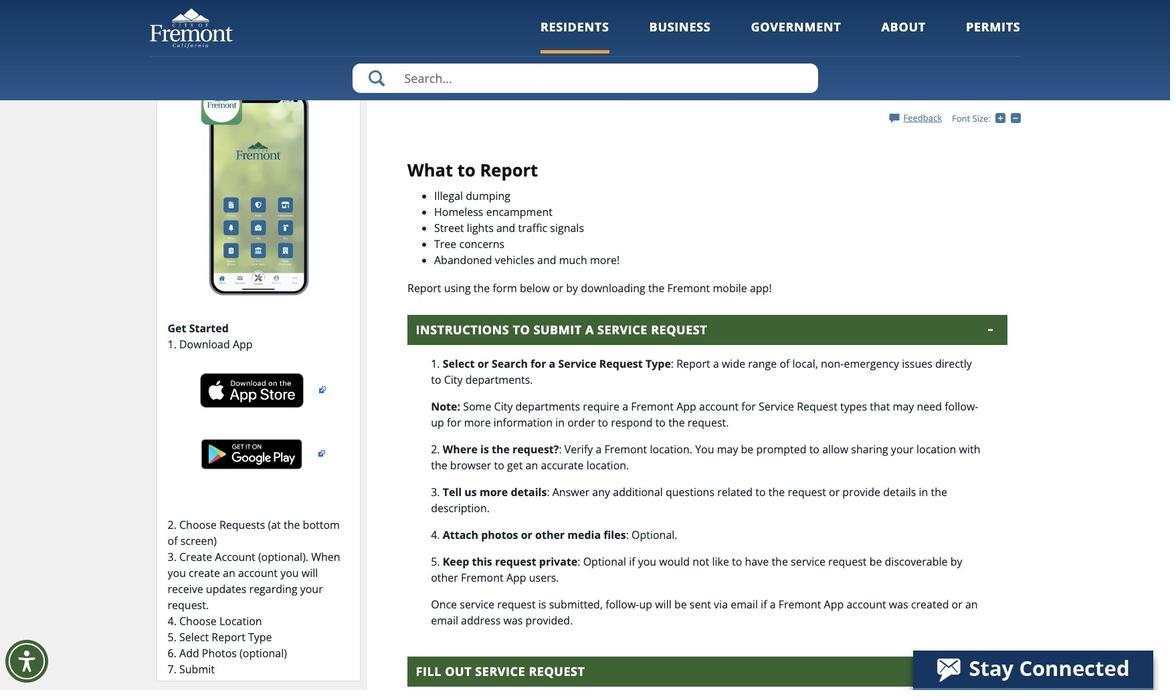 Task type: describe. For each thing, give the bounding box(es) containing it.
will inside 2. choose requests (at the bottom of screen) 3. create account (optional). when you create an account you will receive updates regarding your request. 4. choose location 5. select report type 6. add photos (optional) 7. submit
[[302, 566, 318, 580]]

the inside 2. choose requests (at the bottom of screen) 3. create account (optional). when you create an account you will receive updates regarding your request. 4. choose location 5. select report type 6. add photos (optional) 7. submit
[[284, 518, 300, 532]]

1 vertical spatial email
[[431, 613, 458, 628]]

: report a wide range of local, non-emergency issues directly to city departments.
[[431, 356, 972, 387]]

1 horizontal spatial residents link
[[541, 19, 609, 53]]

1 choose from the top
[[179, 518, 217, 532]]

follow- inside once service request is submitted, follow-up will be sent via email if a fremont app account was created or an email address was provided.
[[606, 597, 639, 612]]

signals
[[550, 220, 584, 235]]

downloading
[[581, 281, 645, 295]]

some
[[463, 399, 491, 414]]

be inside : optional if you would not like to have the service request be discoverable by other fremont app users.
[[870, 554, 882, 569]]

the inside residents report issues with the fremont app
[[664, 49, 709, 86]]

would
[[659, 554, 690, 569]]

2 horizontal spatial for
[[742, 399, 756, 414]]

font
[[952, 112, 970, 124]]

submitted,
[[549, 597, 603, 612]]

4. inside 2. choose requests (at the bottom of screen) 3. create account (optional). when you create an account you will receive updates regarding your request. 4. choose location 5. select report type 6. add photos (optional) 7. submit
[[168, 614, 177, 629]]

to up search
[[513, 322, 530, 338]]

city inside some city departments require a fremont app account for service request types that may need follow- up for more information in order to respond to the request.
[[494, 399, 513, 414]]

app inside some city departments require a fremont app account for service request types that may need follow- up for more information in order to respond to the request.
[[676, 399, 696, 414]]

local,
[[793, 356, 818, 371]]

to inside what to report illegal dumping homeless encampment street lights and traffic signals tree concerns abandoned vehicles and much more!
[[457, 158, 476, 182]]

you inside : optional if you would not like to have the service request be discoverable by other fremont app users.
[[638, 554, 656, 569]]

or right photos
[[521, 528, 532, 542]]

or right below
[[553, 281, 563, 295]]

an inside : verify a fremont location. you may be prompted to allow sharing your location with the browser to get an accurate location.
[[526, 458, 538, 473]]

government
[[751, 19, 841, 35]]

encampment
[[486, 204, 553, 219]]

0 vertical spatial for
[[531, 356, 546, 371]]

street
[[434, 220, 464, 235]]

create
[[179, 550, 212, 564]]

2 vertical spatial for
[[447, 415, 461, 430]]

answer
[[552, 485, 590, 499]]

1 vertical spatial more
[[480, 485, 508, 499]]

attach
[[443, 528, 478, 542]]

the inside : verify a fremont location. you may be prompted to allow sharing your location with the browser to get an accurate location.
[[431, 458, 447, 473]]

Search text field
[[352, 64, 818, 93]]

what to report illegal dumping homeless encampment street lights and traffic signals tree concerns abandoned vehicles and much more!
[[407, 158, 620, 267]]

report inside 2. choose requests (at the bottom of screen) 3. create account (optional). when you create an account you will receive updates regarding your request. 4. choose location 5. select report type 6. add photos (optional) 7. submit
[[212, 630, 245, 645]]

report inside : report a wide range of local, non-emergency issues directly to city departments.
[[677, 356, 710, 371]]

your inside 2. choose requests (at the bottom of screen) 3. create account (optional). when you create an account you will receive updates regarding your request. 4. choose location 5. select report type 6. add photos (optional) 7. submit
[[300, 582, 323, 597]]

feedback
[[904, 112, 942, 124]]

service inside once service request is submitted, follow-up will be sent via email if a fremont app account was created or an email address was provided.
[[460, 597, 494, 612]]

location
[[219, 614, 262, 629]]

: for answer
[[547, 485, 550, 499]]

service inside : optional if you would not like to have the service request be discoverable by other fremont app users.
[[791, 554, 826, 569]]

3. inside tab list
[[431, 485, 440, 499]]

6.
[[168, 646, 177, 661]]

request down provided.
[[529, 663, 585, 679]]

this
[[472, 554, 492, 569]]

by inside : optional if you would not like to have the service request be discoverable by other fremont app users.
[[951, 554, 962, 569]]

vehicles
[[495, 253, 535, 267]]

in inside : answer any additional questions related to the request or provide details in the description.
[[919, 485, 928, 499]]

mobile
[[713, 281, 747, 295]]

instructions
[[416, 322, 509, 338]]

0 horizontal spatial was
[[503, 613, 523, 628]]

(optional).
[[258, 550, 308, 564]]

select inside tab list
[[443, 356, 475, 371]]

fremont inside some city departments require a fremont app account for service request types that may need follow- up for more information in order to respond to the request.
[[631, 399, 674, 414]]

4. attach photos or other media files : optional.
[[431, 528, 677, 542]]

is inside once service request is submitted, follow-up will be sent via email if a fremont app account was created or an email address was provided.
[[538, 597, 546, 612]]

account for once service request is submitted, follow-up will be sent via email if a fremont app account was created or an email address was provided.
[[847, 597, 886, 612]]

private
[[539, 554, 578, 569]]

5. inside tab list
[[431, 554, 440, 569]]

some city departments require a fremont app account for service request types that may need follow- up for more information in order to respond to the request.
[[431, 399, 978, 430]]

accurate
[[541, 458, 584, 473]]

updates
[[206, 582, 247, 597]]

address
[[461, 613, 501, 628]]

get
[[168, 321, 186, 336]]

service inside some city departments require a fremont app account for service request types that may need follow- up for more information in order to respond to the request.
[[759, 399, 794, 414]]

: for report
[[671, 356, 674, 371]]

2 choose from the top
[[179, 614, 217, 629]]

account for 2. choose requests (at the bottom of screen) 3. create account (optional). when you create an account you will receive updates regarding your request. 4. choose location 5. select report type 6. add photos (optional) 7. submit
[[238, 566, 278, 580]]

allow
[[822, 442, 848, 457]]

you
[[695, 442, 714, 457]]

3. tell us more details
[[431, 485, 547, 499]]

bottom
[[303, 518, 340, 532]]

details inside : answer any additional questions related to the request or provide details in the description.
[[883, 485, 916, 499]]

when
[[311, 550, 340, 564]]

or inside once service request is submitted, follow-up will be sent via email if a fremont app account was created or an email address was provided.
[[952, 597, 963, 612]]

photos
[[202, 646, 237, 661]]

out
[[445, 663, 472, 679]]

account inside some city departments require a fremont app account for service request types that may need follow- up for more information in order to respond to the request.
[[699, 399, 739, 414]]

what
[[407, 158, 453, 182]]

prompted
[[756, 442, 807, 457]]

need
[[917, 399, 942, 414]]

get started
[[168, 321, 229, 336]]

report inside residents report issues with the fremont app
[[407, 49, 498, 86]]

additional
[[613, 485, 663, 499]]

font size:
[[952, 112, 991, 124]]

requests
[[219, 518, 265, 532]]

to down require
[[598, 415, 608, 430]]

0 vertical spatial by
[[566, 281, 578, 295]]

0 vertical spatial download
[[166, 31, 245, 47]]

a inside : report a wide range of local, non-emergency issues directly to city departments.
[[713, 356, 719, 371]]

a inside some city departments require a fremont app account for service request types that may need follow- up for more information in order to respond to the request.
[[622, 399, 628, 414]]

information
[[494, 415, 553, 430]]

permits
[[966, 19, 1021, 35]]

to inside : answer any additional questions related to the request or provide details in the description.
[[756, 485, 766, 499]]

to right respond
[[655, 415, 666, 430]]

: verify a fremont location. you may be prompted to allow sharing your location with the browser to get an accurate location.
[[431, 442, 981, 473]]

a down instructions to submit a service request
[[549, 356, 555, 371]]

1 horizontal spatial other
[[535, 528, 565, 542]]

types
[[840, 399, 867, 414]]

2. where is the request?
[[431, 442, 559, 457]]

where
[[443, 442, 478, 457]]

if inside once service request is submitted, follow-up will be sent via email if a fremont app account was created or an email address was provided.
[[761, 597, 767, 612]]

departments
[[516, 399, 580, 414]]

request inside some city departments require a fremont app account for service request types that may need follow- up for more information in order to respond to the request.
[[797, 399, 838, 414]]

0 horizontal spatial you
[[168, 566, 186, 580]]

will inside once service request is submitted, follow-up will be sent via email if a fremont app account was created or an email address was provided.
[[655, 597, 672, 612]]

- link
[[1011, 112, 1023, 124]]

business link
[[649, 19, 711, 53]]

1 vertical spatial location.
[[587, 458, 629, 473]]

0 horizontal spatial residents link
[[407, 38, 446, 50]]

the inside : optional if you would not like to have the service request be discoverable by other fremont app users.
[[772, 554, 788, 569]]

1 vertical spatial download
[[179, 337, 230, 352]]

1 horizontal spatial was
[[889, 597, 908, 612]]

create
[[189, 566, 220, 580]]

regarding
[[249, 582, 297, 597]]

residents for residents
[[541, 19, 609, 35]]

(at
[[268, 518, 281, 532]]

1 horizontal spatial location.
[[650, 442, 692, 457]]

app inside residents report issues with the fremont app
[[838, 49, 890, 86]]

fremont inside residents report issues with the fremont app
[[716, 49, 831, 86]]

tree
[[434, 237, 457, 251]]

2. choose requests (at the bottom of screen) 3. create account (optional). when you create an account you will receive updates regarding your request. 4. choose location 5. select report type 6. add photos (optional) 7. submit
[[168, 518, 340, 677]]

0 vertical spatial and
[[496, 220, 515, 235]]

app!
[[750, 281, 772, 295]]

to inside : optional if you would not like to have the service request be discoverable by other fremont app users.
[[732, 554, 742, 569]]

search
[[492, 356, 528, 371]]

like
[[712, 554, 729, 569]]

fremont app screenshot image
[[198, 73, 320, 299]]

abandoned
[[434, 253, 492, 267]]

request?
[[513, 442, 559, 457]]

illegal
[[434, 188, 463, 203]]

the inside some city departments require a fremont app account for service request types that may need follow- up for more information in order to respond to the request.
[[668, 415, 685, 430]]

homeless
[[434, 204, 483, 219]]

much
[[559, 253, 587, 267]]

0 vertical spatial email
[[731, 597, 758, 612]]

sent
[[690, 597, 711, 612]]

2. for 2. choose requests (at the bottom of screen) 3. create account (optional). when you create an account you will receive updates regarding your request. 4. choose location 5. select report type 6. add photos (optional) 7. submit
[[168, 518, 177, 532]]

request. inside some city departments require a fremont app account for service request types that may need follow- up for more information in order to respond to the request.
[[688, 415, 729, 430]]

that
[[870, 399, 890, 414]]

up inside some city departments require a fremont app account for service request types that may need follow- up for more information in order to respond to the request.
[[431, 415, 444, 430]]

wide
[[722, 356, 745, 371]]

1. for 1. download app
[[168, 337, 177, 352]]

files
[[604, 528, 626, 542]]

not
[[693, 554, 709, 569]]

non-
[[821, 356, 844, 371]]

location
[[917, 442, 956, 457]]

tell
[[443, 485, 462, 499]]

4. inside tab list
[[431, 528, 440, 542]]

1. download app
[[168, 337, 253, 352]]

feedback link
[[889, 112, 942, 124]]



Task type: locate. For each thing, give the bounding box(es) containing it.
download
[[166, 31, 245, 47], [179, 337, 230, 352]]

your down when
[[300, 582, 323, 597]]

type inside tab list
[[646, 356, 671, 371]]

government link
[[751, 19, 841, 53]]

1. for 1. select or search for a service request type
[[431, 356, 440, 371]]

residents inside residents report issues with the fremont app
[[407, 38, 446, 50]]

1 vertical spatial will
[[655, 597, 672, 612]]

issues
[[902, 356, 933, 371]]

an inside once service request is submitted, follow-up will be sent via email if a fremont app account was created or an email address was provided.
[[965, 597, 978, 612]]

0 vertical spatial be
[[741, 442, 754, 457]]

1 horizontal spatial 3.
[[431, 485, 440, 499]]

will left sent
[[655, 597, 672, 612]]

1 vertical spatial choose
[[179, 614, 217, 629]]

0 horizontal spatial submit
[[179, 662, 215, 677]]

details
[[511, 485, 547, 499], [883, 485, 916, 499]]

in inside some city departments require a fremont app account for service request types that may need follow- up for more information in order to respond to the request.
[[555, 415, 565, 430]]

fill
[[416, 663, 442, 679]]

4. left attach
[[431, 528, 440, 542]]

1 vertical spatial request.
[[168, 598, 209, 613]]

: up accurate at the bottom left of page
[[559, 442, 562, 457]]

: answer any additional questions related to the request or provide details in the description.
[[431, 485, 947, 516]]

be left prompted
[[741, 442, 754, 457]]

request. up you
[[688, 415, 729, 430]]

concerns
[[459, 237, 505, 251]]

an up "updates"
[[223, 566, 235, 580]]

other inside : optional if you would not like to have the service request be discoverable by other fremont app users.
[[431, 570, 458, 585]]

was
[[889, 597, 908, 612], [503, 613, 523, 628]]

2. up receive
[[168, 518, 177, 532]]

1 vertical spatial account
[[238, 566, 278, 580]]

up down note:
[[431, 415, 444, 430]]

your
[[891, 442, 914, 457], [300, 582, 323, 597]]

0 horizontal spatial of
[[168, 534, 178, 548]]

and left much
[[537, 253, 556, 267]]

request inside : optional if you would not like to have the service request be discoverable by other fremont app users.
[[828, 554, 867, 569]]

an right created
[[965, 597, 978, 612]]

0 vertical spatial 3.
[[431, 485, 440, 499]]

request
[[651, 322, 707, 338], [599, 356, 643, 371], [797, 399, 838, 414], [529, 663, 585, 679]]

submit inside 2. choose requests (at the bottom of screen) 3. create account (optional). when you create an account you will receive updates regarding your request. 4. choose location 5. select report type 6. add photos (optional) 7. submit
[[179, 662, 215, 677]]

have
[[745, 554, 769, 569]]

0 vertical spatial will
[[302, 566, 318, 580]]

request inside : answer any additional questions related to the request or provide details in the description.
[[788, 485, 826, 499]]

0 horizontal spatial location.
[[587, 458, 629, 473]]

1 horizontal spatial 4.
[[431, 528, 440, 542]]

1. down get
[[168, 337, 177, 352]]

account left created
[[847, 597, 886, 612]]

may right that
[[893, 399, 914, 414]]

download on the app store image
[[200, 373, 304, 408]]

will down when
[[302, 566, 318, 580]]

2. for 2. where is the request?
[[431, 442, 440, 457]]

with
[[959, 442, 981, 457]]

0 vertical spatial location.
[[650, 442, 692, 457]]

email
[[731, 597, 758, 612], [431, 613, 458, 628]]

for down range at bottom right
[[742, 399, 756, 414]]

residents link
[[541, 19, 609, 53], [407, 38, 446, 50]]

: inside : report a wide range of local, non-emergency issues directly to city departments.
[[671, 356, 674, 371]]

location. left you
[[650, 442, 692, 457]]

0 horizontal spatial in
[[555, 415, 565, 430]]

follow- inside some city departments require a fremont app account for service request types that may need follow- up for more information in order to respond to the request.
[[945, 399, 978, 414]]

select up add
[[179, 630, 209, 645]]

up left sent
[[639, 597, 652, 612]]

city
[[444, 372, 463, 387], [494, 399, 513, 414]]

range
[[748, 356, 777, 371]]

0 vertical spatial residents
[[541, 19, 609, 35]]

for
[[531, 356, 546, 371], [742, 399, 756, 414], [447, 415, 461, 430]]

service down downloading
[[598, 322, 648, 338]]

directly
[[935, 356, 972, 371]]

3. inside 2. choose requests (at the bottom of screen) 3. create account (optional). when you create an account you will receive updates regarding your request. 4. choose location 5. select report type 6. add photos (optional) 7. submit
[[168, 550, 177, 564]]

1 vertical spatial is
[[538, 597, 546, 612]]

:
[[671, 356, 674, 371], [559, 442, 562, 457], [547, 485, 550, 499], [626, 528, 629, 542], [578, 554, 580, 569]]

1 horizontal spatial for
[[531, 356, 546, 371]]

0 vertical spatial request.
[[688, 415, 729, 430]]

you
[[638, 554, 656, 569], [168, 566, 186, 580], [280, 566, 299, 580]]

was right address
[[503, 613, 523, 628]]

be left sent
[[674, 597, 687, 612]]

to
[[457, 158, 476, 182], [513, 322, 530, 338], [431, 372, 441, 387], [598, 415, 608, 430], [655, 415, 666, 430], [809, 442, 820, 457], [494, 458, 504, 473], [756, 485, 766, 499], [732, 554, 742, 569]]

3. left tell
[[431, 485, 440, 499]]

is
[[480, 442, 489, 457], [538, 597, 546, 612]]

other up the private
[[535, 528, 565, 542]]

your inside : verify a fremont location. you may be prompted to allow sharing your location with the browser to get an accurate location.
[[891, 442, 914, 457]]

to left allow
[[809, 442, 820, 457]]

1 horizontal spatial an
[[526, 458, 538, 473]]

more down some
[[464, 415, 491, 430]]

a right verify
[[596, 442, 602, 457]]

report inside what to report illegal dumping homeless encampment street lights and traffic signals tree concerns abandoned vehicles and much more!
[[480, 158, 538, 182]]

1 horizontal spatial is
[[538, 597, 546, 612]]

get it on google play image
[[201, 439, 303, 469]]

: inside : answer any additional questions related to the request or provide details in the description.
[[547, 485, 550, 499]]

account up regarding
[[238, 566, 278, 580]]

follow- right the "need"
[[945, 399, 978, 414]]

fremont inside : verify a fremont location. you may be prompted to allow sharing your location with the browser to get an accurate location.
[[604, 442, 647, 457]]

type inside 2. choose requests (at the bottom of screen) 3. create account (optional). when you create an account you will receive updates regarding your request. 4. choose location 5. select report type 6. add photos (optional) 7. submit
[[248, 630, 272, 645]]

account down : report a wide range of local, non-emergency issues directly to city departments.
[[699, 399, 739, 414]]

require
[[583, 399, 620, 414]]

1 vertical spatial for
[[742, 399, 756, 414]]

choose up screen)
[[179, 518, 217, 532]]

city inside : report a wide range of local, non-emergency issues directly to city departments.
[[444, 372, 463, 387]]

1 vertical spatial your
[[300, 582, 323, 597]]

: for verify
[[559, 442, 562, 457]]

to right related
[[756, 485, 766, 499]]

1 horizontal spatial type
[[646, 356, 671, 371]]

0 horizontal spatial 1.
[[168, 337, 177, 352]]

0 horizontal spatial account
[[238, 566, 278, 580]]

1 vertical spatial if
[[761, 597, 767, 612]]

questions
[[666, 485, 715, 499]]

was left created
[[889, 597, 908, 612]]

fremont
[[716, 49, 831, 86], [667, 281, 710, 295], [631, 399, 674, 414], [604, 442, 647, 457], [461, 570, 504, 585], [779, 597, 821, 612]]

0 horizontal spatial be
[[674, 597, 687, 612]]

5.
[[431, 554, 440, 569], [168, 630, 177, 645]]

request. inside 2. choose requests (at the bottom of screen) 3. create account (optional). when you create an account you will receive updates regarding your request. 4. choose location 5. select report type 6. add photos (optional) 7. submit
[[168, 598, 209, 613]]

of left "local,"
[[780, 356, 790, 371]]

2 horizontal spatial an
[[965, 597, 978, 612]]

0 horizontal spatial is
[[480, 442, 489, 457]]

: left answer
[[547, 485, 550, 499]]

: up some city departments require a fremont app account for service request types that may need follow- up for more information in order to respond to the request.
[[671, 356, 674, 371]]

0 horizontal spatial up
[[431, 415, 444, 430]]

1 horizontal spatial email
[[731, 597, 758, 612]]

0 horizontal spatial city
[[444, 372, 463, 387]]

select down instructions
[[443, 356, 475, 371]]

request inside once service request is submitted, follow-up will be sent via email if a fremont app account was created or an email address was provided.
[[497, 597, 536, 612]]

any
[[592, 485, 610, 499]]

: left optional
[[578, 554, 580, 569]]

order
[[567, 415, 595, 430]]

tab list
[[407, 315, 1007, 690]]

if inside : optional if you would not like to have the service request be discoverable by other fremont app users.
[[629, 554, 635, 569]]

up
[[431, 415, 444, 430], [639, 597, 652, 612]]

to left get
[[494, 458, 504, 473]]

to right like
[[732, 554, 742, 569]]

0 horizontal spatial your
[[300, 582, 323, 597]]

departments.
[[465, 372, 533, 387]]

choose
[[179, 518, 217, 532], [179, 614, 217, 629]]

+
[[1006, 112, 1011, 124]]

0 horizontal spatial details
[[511, 485, 547, 499]]

an inside 2. choose requests (at the bottom of screen) 3. create account (optional). when you create an account you will receive updates regarding your request. 4. choose location 5. select report type 6. add photos (optional) 7. submit
[[223, 566, 235, 580]]

1. down instructions
[[431, 356, 440, 371]]

about
[[881, 19, 926, 35]]

dumping
[[466, 188, 511, 203]]

or up departments.
[[477, 356, 489, 371]]

0 vertical spatial more
[[464, 415, 491, 430]]

0 vertical spatial is
[[480, 442, 489, 457]]

traffic
[[518, 220, 547, 235]]

download the app
[[166, 31, 302, 47]]

permits link
[[966, 19, 1021, 53]]

account inside once service request is submitted, follow-up will be sent via email if a fremont app account was created or an email address was provided.
[[847, 597, 886, 612]]

2. inside 2. choose requests (at the bottom of screen) 3. create account (optional). when you create an account you will receive updates regarding your request. 4. choose location 5. select report type 6. add photos (optional) 7. submit
[[168, 518, 177, 532]]

type up the (optional)
[[248, 630, 272, 645]]

2 horizontal spatial account
[[847, 597, 886, 612]]

0 vertical spatial an
[[526, 458, 538, 473]]

a right via
[[770, 597, 776, 612]]

1 vertical spatial 5.
[[168, 630, 177, 645]]

more right the us
[[480, 485, 508, 499]]

of
[[780, 356, 790, 371], [168, 534, 178, 548]]

submit down add
[[179, 662, 215, 677]]

1 horizontal spatial be
[[741, 442, 754, 457]]

service right have
[[791, 554, 826, 569]]

1 horizontal spatial if
[[761, 597, 767, 612]]

choose up add
[[179, 614, 217, 629]]

1 horizontal spatial select
[[443, 356, 475, 371]]

+ link
[[996, 112, 1011, 124]]

verify
[[565, 442, 593, 457]]

: left optional.
[[626, 528, 629, 542]]

a up respond
[[622, 399, 628, 414]]

1 horizontal spatial you
[[280, 566, 299, 580]]

service right out in the bottom of the page
[[475, 663, 525, 679]]

a inside : verify a fremont location. you may be prompted to allow sharing your location with the browser to get an accurate location.
[[596, 442, 602, 457]]

1 horizontal spatial service
[[791, 554, 826, 569]]

0 horizontal spatial 2.
[[168, 518, 177, 532]]

0 vertical spatial was
[[889, 597, 908, 612]]

0 horizontal spatial select
[[179, 630, 209, 645]]

(optional)
[[240, 646, 287, 661]]

if right optional
[[629, 554, 635, 569]]

service up address
[[460, 597, 494, 612]]

select inside 2. choose requests (at the bottom of screen) 3. create account (optional). when you create an account you will receive updates regarding your request. 4. choose location 5. select report type 6. add photos (optional) 7. submit
[[179, 630, 209, 645]]

you left would
[[638, 554, 656, 569]]

2 details from the left
[[883, 485, 916, 499]]

emergency
[[844, 356, 899, 371]]

an
[[526, 458, 538, 473], [223, 566, 235, 580], [965, 597, 978, 612]]

or inside : answer any additional questions related to the request or provide details in the description.
[[829, 485, 840, 499]]

0 vertical spatial account
[[699, 399, 739, 414]]

to up note:
[[431, 372, 441, 387]]

1 vertical spatial select
[[179, 630, 209, 645]]

of left screen)
[[168, 534, 178, 548]]

3.
[[431, 485, 440, 499], [168, 550, 177, 564]]

1. inside tab list
[[431, 356, 440, 371]]

city up note:
[[444, 372, 463, 387]]

0 vertical spatial your
[[891, 442, 914, 457]]

4. up '6.'
[[168, 614, 177, 629]]

sharing
[[851, 442, 888, 457]]

1 horizontal spatial submit
[[534, 322, 582, 338]]

1 vertical spatial and
[[537, 253, 556, 267]]

for right search
[[531, 356, 546, 371]]

1 horizontal spatial account
[[699, 399, 739, 414]]

request up : report a wide range of local, non-emergency issues directly to city departments.
[[651, 322, 707, 338]]

more inside some city departments require a fremont app account for service request types that may need follow- up for more information in order to respond to the request.
[[464, 415, 491, 430]]

may inside some city departments require a fremont app account for service request types that may need follow- up for more information in order to respond to the request.
[[893, 399, 914, 414]]

0 vertical spatial 1.
[[168, 337, 177, 352]]

fremont inside once service request is submitted, follow-up will be sent via email if a fremont app account was created or an email address was provided.
[[779, 597, 821, 612]]

fill out service request
[[416, 663, 585, 679]]

is up provided.
[[538, 597, 546, 612]]

a down report using the form below or by downloading the fremont mobile app!
[[585, 322, 594, 338]]

: for optional
[[578, 554, 580, 569]]

1 horizontal spatial residents
[[541, 19, 609, 35]]

be left discoverable
[[870, 554, 882, 569]]

report using the form below or by downloading the fremont mobile app!
[[407, 281, 777, 295]]

2 horizontal spatial be
[[870, 554, 882, 569]]

using
[[444, 281, 471, 295]]

of inside 2. choose requests (at the bottom of screen) 3. create account (optional). when you create an account you will receive updates regarding your request. 4. choose location 5. select report type 6. add photos (optional) 7. submit
[[168, 534, 178, 548]]

a left wide
[[713, 356, 719, 371]]

to up illegal at the left of the page
[[457, 158, 476, 182]]

3. left create
[[168, 550, 177, 564]]

size:
[[972, 112, 991, 124]]

0 vertical spatial select
[[443, 356, 475, 371]]

an down request?
[[526, 458, 538, 473]]

fremont inside : optional if you would not like to have the service request be discoverable by other fremont app users.
[[461, 570, 504, 585]]

0 vertical spatial submit
[[534, 322, 582, 338]]

1 horizontal spatial in
[[919, 485, 928, 499]]

0 horizontal spatial follow-
[[606, 597, 639, 612]]

stay connected image
[[913, 651, 1152, 688]]

to inside : report a wide range of local, non-emergency issues directly to city departments.
[[431, 372, 441, 387]]

is up browser
[[480, 442, 489, 457]]

screen)
[[180, 534, 217, 548]]

for down note:
[[447, 415, 461, 430]]

0 horizontal spatial by
[[566, 281, 578, 295]]

of inside : report a wide range of local, non-emergency issues directly to city departments.
[[780, 356, 790, 371]]

: inside : verify a fremont location. you may be prompted to allow sharing your location with the browser to get an accurate location.
[[559, 442, 562, 457]]

0 vertical spatial choose
[[179, 518, 217, 532]]

photos
[[481, 528, 518, 542]]

0 vertical spatial follow-
[[945, 399, 978, 414]]

app inside : optional if you would not like to have the service request be discoverable by other fremont app users.
[[506, 570, 526, 585]]

5. left keep
[[431, 554, 440, 569]]

1 horizontal spatial 1.
[[431, 356, 440, 371]]

1 vertical spatial was
[[503, 613, 523, 628]]

5. inside 2. choose requests (at the bottom of screen) 3. create account (optional). when you create an account you will receive updates regarding your request. 4. choose location 5. select report type 6. add photos (optional) 7. submit
[[168, 630, 177, 645]]

submit up '1. select or search for a service request type'
[[534, 322, 582, 338]]

0 vertical spatial of
[[780, 356, 790, 371]]

or right created
[[952, 597, 963, 612]]

if
[[629, 554, 635, 569], [761, 597, 767, 612]]

may right you
[[717, 442, 738, 457]]

1 horizontal spatial may
[[893, 399, 914, 414]]

1 details from the left
[[511, 485, 547, 499]]

0 horizontal spatial an
[[223, 566, 235, 580]]

tab list containing instructions to submit a service request
[[407, 315, 1007, 690]]

your right sharing
[[891, 442, 914, 457]]

in down 'location'
[[919, 485, 928, 499]]

once
[[431, 597, 457, 612]]

account inside 2. choose requests (at the bottom of screen) 3. create account (optional). when you create an account you will receive updates regarding your request. 4. choose location 5. select report type 6. add photos (optional) 7. submit
[[238, 566, 278, 580]]

1 horizontal spatial request.
[[688, 415, 729, 430]]

0 horizontal spatial service
[[460, 597, 494, 612]]

by down much
[[566, 281, 578, 295]]

may inside : verify a fremont location. you may be prompted to allow sharing your location with the browser to get an accurate location.
[[717, 442, 738, 457]]

up inside once service request is submitted, follow-up will be sent via email if a fremont app account was created or an email address was provided.
[[639, 597, 652, 612]]

service down instructions to submit a service request
[[558, 356, 597, 371]]

0 vertical spatial city
[[444, 372, 463, 387]]

or
[[553, 281, 563, 295], [477, 356, 489, 371], [829, 485, 840, 499], [521, 528, 532, 542], [952, 597, 963, 612]]

or left "provide"
[[829, 485, 840, 499]]

0 vertical spatial may
[[893, 399, 914, 414]]

1 vertical spatial by
[[951, 554, 962, 569]]

follow- down optional
[[606, 597, 639, 612]]

city up information
[[494, 399, 513, 414]]

once service request is submitted, follow-up will be sent via email if a fremont app account was created or an email address was provided.
[[431, 597, 978, 628]]

discoverable
[[885, 554, 948, 569]]

business
[[649, 19, 711, 35]]

1 vertical spatial 4.
[[168, 614, 177, 629]]

app inside once service request is submitted, follow-up will be sent via email if a fremont app account was created or an email address was provided.
[[824, 597, 844, 612]]

1 horizontal spatial and
[[537, 253, 556, 267]]

0 vertical spatial up
[[431, 415, 444, 430]]

1. select or search for a service request type
[[431, 356, 671, 371]]

residents for residents report issues with the fremont app
[[407, 38, 446, 50]]

service
[[598, 322, 648, 338], [558, 356, 597, 371], [759, 399, 794, 414], [475, 663, 525, 679]]

1 vertical spatial 2.
[[168, 518, 177, 532]]

0 vertical spatial 2.
[[431, 442, 440, 457]]

browser
[[450, 458, 491, 473]]

5. up '6.'
[[168, 630, 177, 645]]

type up respond
[[646, 356, 671, 371]]

description.
[[431, 501, 490, 516]]

a inside once service request is submitted, follow-up will be sent via email if a fremont app account was created or an email address was provided.
[[770, 597, 776, 612]]

: optional if you would not like to have the service request be discoverable by other fremont app users.
[[431, 554, 962, 585]]

1 horizontal spatial up
[[639, 597, 652, 612]]

provided.
[[526, 613, 573, 628]]

residents report issues with the fremont app
[[407, 38, 890, 86]]

submit inside tab list
[[534, 322, 582, 338]]

0 horizontal spatial for
[[447, 415, 461, 430]]

4.
[[431, 528, 440, 542], [168, 614, 177, 629]]

1 vertical spatial city
[[494, 399, 513, 414]]

service up prompted
[[759, 399, 794, 414]]

1 horizontal spatial follow-
[[945, 399, 978, 414]]

request. down receive
[[168, 598, 209, 613]]

2. left "where"
[[431, 442, 440, 457]]

in down departments
[[555, 415, 565, 430]]

request up require
[[599, 356, 643, 371]]

: inside : optional if you would not like to have the service request be discoverable by other fremont app users.
[[578, 554, 580, 569]]

about link
[[881, 19, 926, 53]]

more!
[[590, 253, 620, 267]]

1 horizontal spatial your
[[891, 442, 914, 457]]

us
[[465, 485, 477, 499]]

1 horizontal spatial of
[[780, 356, 790, 371]]

details down get
[[511, 485, 547, 499]]

2 vertical spatial account
[[847, 597, 886, 612]]

by right discoverable
[[951, 554, 962, 569]]

be inside : verify a fremont location. you may be prompted to allow sharing your location with the browser to get an accurate location.
[[741, 442, 754, 457]]

and down encampment
[[496, 220, 515, 235]]

select
[[443, 356, 475, 371], [179, 630, 209, 645]]

created
[[911, 597, 949, 612]]

0 horizontal spatial type
[[248, 630, 272, 645]]

0 horizontal spatial if
[[629, 554, 635, 569]]

issues
[[505, 49, 587, 86]]

be inside once service request is submitted, follow-up will be sent via email if a fremont app account was created or an email address was provided.
[[674, 597, 687, 612]]

with
[[594, 49, 658, 86]]

other
[[535, 528, 565, 542], [431, 570, 458, 585]]

other down keep
[[431, 570, 458, 585]]

2 vertical spatial be
[[674, 597, 687, 612]]

below
[[520, 281, 550, 295]]

email right via
[[731, 597, 758, 612]]

you down '(optional).'
[[280, 566, 299, 580]]

1 horizontal spatial 5.
[[431, 554, 440, 569]]

1 horizontal spatial will
[[655, 597, 672, 612]]

in
[[555, 415, 565, 430], [919, 485, 928, 499]]

email down once
[[431, 613, 458, 628]]

0 vertical spatial service
[[791, 554, 826, 569]]

started
[[189, 321, 229, 336]]

provide
[[843, 485, 881, 499]]



Task type: vqa. For each thing, say whether or not it's contained in the screenshot.
require
yes



